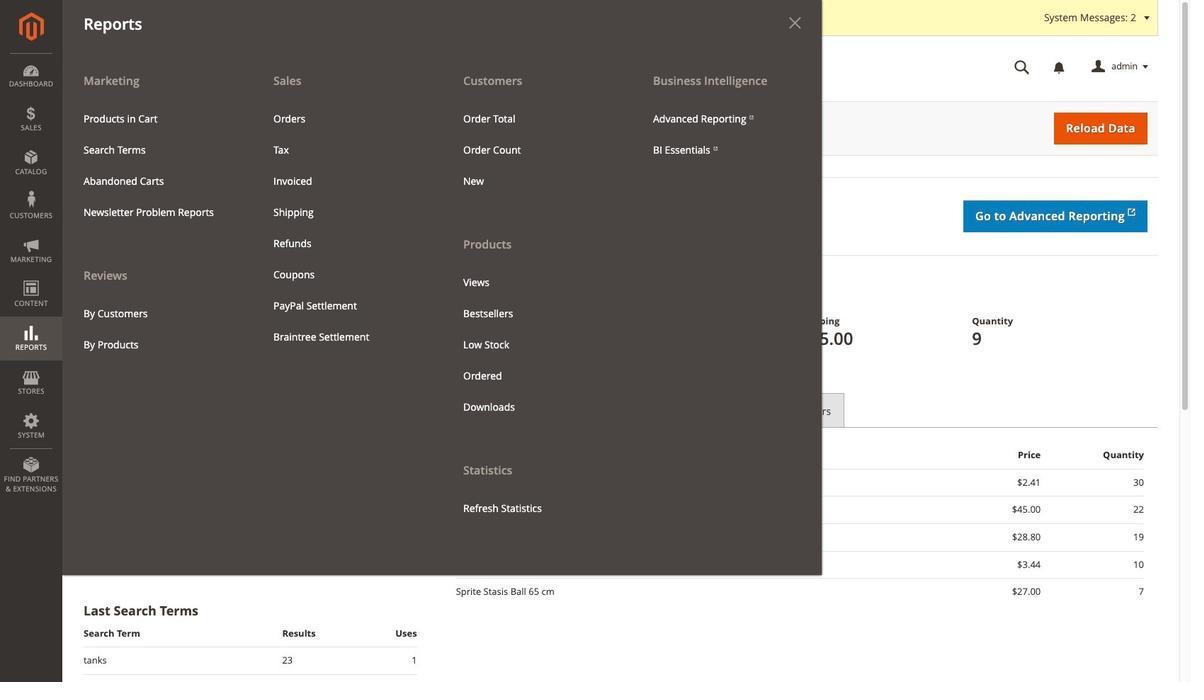 Task type: locate. For each thing, give the bounding box(es) containing it.
menu
[[62, 65, 822, 575], [62, 65, 252, 360], [442, 65, 632, 524], [73, 103, 242, 228], [263, 103, 432, 353], [453, 103, 622, 197], [643, 103, 812, 166], [453, 267, 622, 423], [73, 298, 242, 360]]

menu bar
[[0, 0, 822, 575]]



Task type: describe. For each thing, give the bounding box(es) containing it.
magento admin panel image
[[19, 12, 44, 41]]



Task type: vqa. For each thing, say whether or not it's contained in the screenshot.
menu bar
yes



